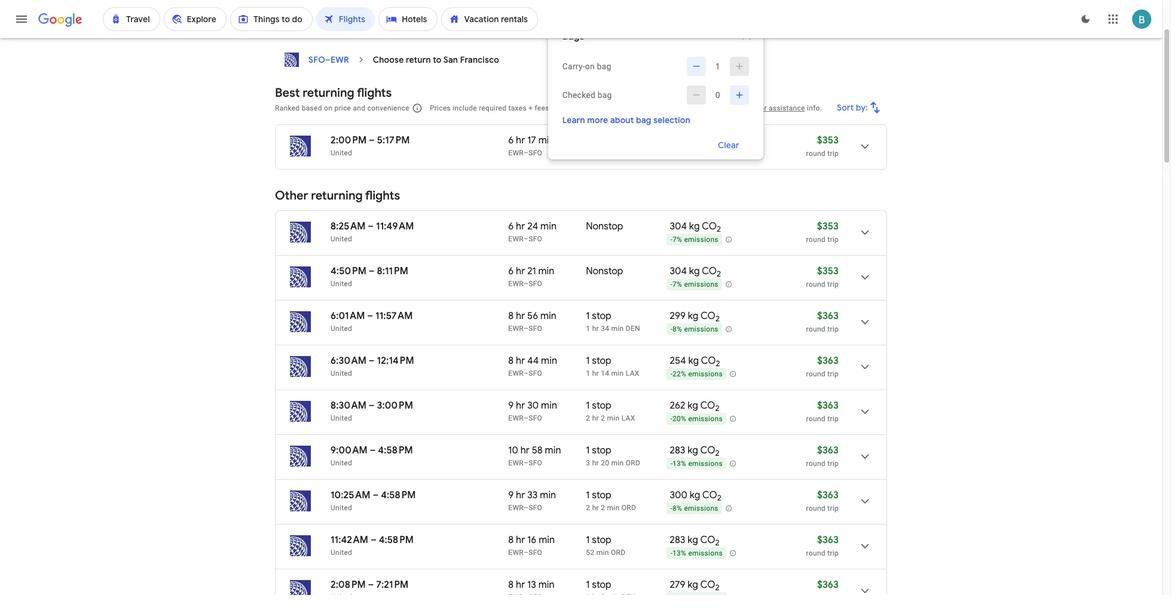 Task type: describe. For each thing, give the bounding box(es) containing it.
learn
[[562, 115, 585, 126]]

4:50 pm – 8:11 pm united
[[331, 265, 408, 288]]

learn more about ranking image
[[412, 103, 423, 114]]

8 for 8 hr 44 min
[[508, 355, 514, 367]]

1 stop
[[586, 579, 611, 591]]

min inside 'total duration 8 hr 13 min.' element
[[538, 579, 555, 591]]

optional
[[590, 104, 618, 112]]

sfo for 9 hr 30 min
[[529, 414, 542, 423]]

299 kg co 2
[[670, 310, 720, 324]]

1 stop 1 hr 14 min lax
[[586, 355, 639, 378]]

kg for 8 hr 16 min
[[688, 534, 698, 546]]

prices include required taxes + fees for 1 adult. optional charges and bag fees may apply. passenger assistance
[[430, 104, 805, 112]]

alliance
[[389, 4, 420, 14]]

8:25 am – 11:49 am united
[[331, 221, 414, 243]]

1 left 34
[[586, 325, 590, 333]]

– inside 2:00 pm – 5:17 pm united
[[369, 135, 375, 146]]

leaves newark liberty international airport at 2:00 pm on wednesday, december 13 and arrives at san francisco international airport at 5:17 pm on wednesday, december 13. element
[[331, 135, 410, 146]]

304 kg co 2 for 6 hr 21 min
[[670, 265, 721, 279]]

flight details. leaves newark liberty international airport at 8:25 am on wednesday, december 13 and arrives at san francisco international airport at 11:49 am on wednesday, december 13. image
[[851, 218, 879, 247]]

kg for 8 hr 13 min
[[688, 579, 698, 591]]

1 stop 52 min ord
[[586, 534, 625, 557]]

leaves newark liberty international airport at 8:30 am on wednesday, december 13 and arrives at san francisco international airport at 3:00 pm on wednesday, december 13. element
[[331, 400, 413, 412]]

ranked
[[275, 104, 300, 112]]

8 hr 56 min ewr – sfo
[[508, 310, 556, 333]]

round for 8 hr 56 min
[[806, 325, 825, 334]]

283 for 10 hr 58 min
[[670, 445, 685, 457]]

bag right carry-
[[597, 62, 611, 71]]

13
[[527, 579, 536, 591]]

hr inside 9 hr 30 min ewr – sfo
[[516, 400, 525, 412]]

kg for 10 hr 58 min
[[688, 445, 698, 457]]

52
[[586, 549, 594, 557]]

checked
[[562, 90, 595, 100]]

ewr for 10 hr 58 min
[[508, 459, 524, 467]]

Arrival time: 8:11 PM. text field
[[377, 265, 408, 277]]

8:11 pm
[[377, 265, 408, 277]]

6 for 6 hr 17 min
[[508, 135, 514, 146]]

min inside 8 hr 44 min ewr – sfo
[[541, 355, 557, 367]]

sfo for 8 hr 56 min
[[529, 325, 542, 333]]

co for 8 hr 56 min
[[701, 310, 715, 322]]

price
[[334, 104, 351, 112]]

co for 8 hr 16 min
[[700, 534, 715, 546]]

2 inside 262 kg co 2
[[715, 404, 719, 414]]

san
[[443, 54, 458, 65]]

6:01 am – 11:57 am united
[[331, 310, 413, 333]]

min inside 9 hr 30 min ewr – sfo
[[541, 400, 557, 412]]

2 fees from the left
[[677, 104, 692, 112]]

bag up the selection
[[663, 104, 675, 112]]

363 US dollars text field
[[817, 579, 839, 591]]

1 stop 3 hr 20 min ord
[[586, 445, 640, 467]]

emissions for 9 hr 33 min
[[684, 505, 718, 513]]

layover (1 of 1) is a 2 hr 2 min layover at los angeles international airport in los angeles. element
[[586, 414, 664, 423]]

united for 4:50 pm
[[331, 280, 352, 288]]

leaves newark liberty international airport at 11:42 am on wednesday, december 13 and arrives at san francisco international airport at 4:58 pm on wednesday, december 13. element
[[331, 534, 414, 546]]

ewr for 6 hr 24 min
[[508, 235, 524, 243]]

14
[[601, 369, 609, 378]]

min inside 10 hr 58 min ewr – sfo
[[545, 445, 561, 457]]

11:57 am
[[375, 310, 413, 322]]

6:30 am – 12:14 pm united
[[331, 355, 414, 378]]

layover (1 of 1) is a 3 hr 20 min layover at o'hare international airport in chicago. element
[[586, 459, 664, 468]]

leaves newark liberty international airport at 9:00 am on wednesday, december 13 and arrives at san francisco international airport at 4:58 pm on wednesday, december 13. element
[[331, 445, 413, 457]]

learn more about bag selection
[[562, 115, 690, 126]]

kg co 2
[[687, 135, 721, 148]]

none search field containing bags
[[267, 0, 887, 160]]

stop for 1 stop
[[592, 579, 611, 591]]

-20% emissions
[[670, 415, 723, 423]]

total duration 6 hr 17 min. element
[[508, 135, 586, 148]]

– inside 10 hr 58 min ewr – sfo
[[524, 459, 529, 467]]

1 for 1 stop 2 hr 2 min lax
[[586, 400, 590, 412]]

30
[[527, 400, 539, 412]]

den
[[626, 325, 640, 333]]

bags
[[562, 30, 584, 42]]

– inside the 6:30 am – 12:14 pm united
[[369, 355, 375, 367]]

star
[[371, 4, 387, 14]]

-8% emissions for 300
[[670, 505, 718, 513]]

min inside 8 hr 56 min ewr – sfo
[[540, 310, 556, 322]]

min inside the 1 stop 1 hr 14 min lax
[[611, 369, 624, 378]]

1 right the for on the left of page
[[563, 104, 567, 112]]

33
[[527, 490, 538, 502]]

1 stop flight. element for 8 hr 44 min
[[586, 355, 611, 369]]

ord inside 1 stop 52 min ord
[[611, 549, 625, 557]]

min inside 1 stop 2 hr 2 min lax
[[607, 414, 620, 423]]

9:00 am
[[331, 445, 367, 457]]

353 us dollars text field for 6 hr 24 min
[[817, 221, 839, 233]]

(4)
[[335, 4, 346, 14]]

stop for 1 stop 1 hr 14 min lax
[[592, 355, 611, 367]]

11:42 am
[[331, 534, 368, 546]]

adult.
[[569, 104, 588, 112]]

13% for 10 hr 58 min
[[673, 460, 686, 468]]

bag down charges
[[636, 115, 651, 126]]

-7% emissions for 6 hr 21 min
[[670, 280, 718, 289]]

$363 round trip for 8 hr 16 min
[[806, 534, 839, 558]]

2 inside 'kg co 2'
[[717, 138, 721, 148]]

selection
[[653, 115, 690, 126]]

– inside 9 hr 33 min ewr – sfo
[[524, 504, 529, 512]]

flight details. leaves newark liberty international airport at 2:08 pm on wednesday, december 13 and arrives at san francisco international airport at 7:21 pm on wednesday, december 13. image
[[851, 577, 879, 595]]

by:
[[856, 102, 868, 113]]

include
[[453, 104, 477, 112]]

Arrival time: 11:49 AM. text field
[[376, 221, 414, 233]]

363 us dollars text field for 300
[[817, 490, 839, 502]]

min inside 6 hr 17 min ewr – sfo
[[538, 135, 555, 146]]

min inside 9 hr 33 min ewr – sfo
[[540, 490, 556, 502]]

kg for 9 hr 30 min
[[688, 400, 698, 412]]

10
[[508, 445, 518, 457]]

2 inside 299 kg co 2
[[715, 314, 720, 324]]

united for 8:30 am
[[331, 414, 352, 423]]

other
[[275, 188, 308, 203]]

6 hr 17 min ewr – sfo
[[508, 135, 555, 157]]

min inside 6 hr 21 min ewr – sfo
[[538, 265, 554, 277]]

sfo for 8 hr 16 min
[[529, 549, 542, 557]]

hr inside 6 hr 17 min ewr – sfo
[[516, 135, 525, 146]]

0 horizontal spatial on
[[324, 104, 332, 112]]

1 stop 2 hr 2 min lax
[[586, 400, 635, 423]]

hr inside 9 hr 33 min ewr – sfo
[[516, 490, 525, 502]]

sfo for 6 hr 21 min
[[529, 280, 542, 288]]

Departure time: 8:25 AM. text field
[[331, 221, 366, 233]]

round for 9 hr 30 min
[[806, 415, 825, 423]]

58
[[532, 445, 543, 457]]

299
[[670, 310, 686, 322]]

ewr for 8 hr 44 min
[[508, 369, 524, 378]]

1 stop flight. element for 8 hr 56 min
[[586, 310, 611, 324]]

ord for 283
[[626, 459, 640, 467]]

9 for 9 hr 33 min
[[508, 490, 514, 502]]

filters
[[310, 4, 333, 14]]

convenience
[[367, 104, 409, 112]]

$363 for 10 hr 58 min
[[817, 445, 839, 457]]

10:25 am – 4:58 pm united
[[331, 490, 416, 512]]

- for 8 hr 16 min
[[670, 549, 673, 558]]

layover (1 of 1) is a 1 hr 34 min layover at denver international airport in denver. element
[[586, 324, 664, 334]]

– inside 8 hr 56 min ewr – sfo
[[524, 325, 529, 333]]

7 $363 from the top
[[817, 579, 839, 591]]

total duration 8 hr 16 min. element
[[508, 534, 586, 548]]

hr inside 8 hr 56 min ewr – sfo
[[516, 310, 525, 322]]

1 left 14
[[586, 369, 590, 378]]

emissions for 6 hr 21 min
[[684, 280, 718, 289]]

6:30 am
[[331, 355, 366, 367]]

based
[[302, 104, 322, 112]]

12:14 pm
[[377, 355, 414, 367]]

lax for 254
[[626, 369, 639, 378]]

4:58 pm for 11:42 am
[[379, 534, 414, 546]]

- for 6 hr 21 min
[[670, 280, 673, 289]]

-7% emissions for 6 hr 24 min
[[670, 236, 718, 244]]

- for 6 hr 24 min
[[670, 236, 673, 244]]

$353 for 6 hr 24 min
[[817, 221, 839, 233]]

trip for 9 hr 30 min
[[827, 415, 839, 423]]

leaves newark liberty international airport at 10:25 am on wednesday, december 13 and arrives at san francisco international airport at 4:58 pm on wednesday, december 13. element
[[331, 490, 416, 502]]

Departure time: 2:00 PM. text field
[[331, 135, 367, 146]]

carry-on bag
[[562, 62, 611, 71]]

ewr for 8 hr 56 min
[[508, 325, 524, 333]]

2:00 pm – 5:17 pm united
[[331, 135, 410, 157]]

2:08 pm
[[331, 579, 366, 591]]

– inside 9:00 am – 4:58 pm united
[[370, 445, 376, 457]]

363 us dollars text field for 10 hr 58 min
[[817, 445, 839, 457]]

– left 7:21 pm text box
[[368, 579, 374, 591]]

$363 round trip for 10 hr 58 min
[[806, 445, 839, 468]]

emissions for 9 hr 30 min
[[688, 415, 723, 423]]

hr inside 6 hr 24 min ewr – sfo
[[516, 221, 525, 233]]

round for 8 hr 16 min
[[806, 549, 825, 558]]

sort
[[837, 102, 854, 113]]

9 for 9 hr 30 min
[[508, 400, 514, 412]]

1 and from the left
[[353, 104, 365, 112]]

sfo for 8 hr 44 min
[[529, 369, 542, 378]]

passenger
[[731, 104, 767, 112]]

clear
[[718, 140, 739, 151]]

leaves newark liberty international airport at 8:25 am on wednesday, december 13 and arrives at san francisco international airport at 11:49 am on wednesday, december 13. element
[[331, 221, 414, 233]]

Arrival time: 12:14 PM. text field
[[377, 355, 414, 367]]

Departure time: 6:30 AM. text field
[[331, 355, 366, 367]]

total duration 8 hr 13 min. element
[[508, 579, 586, 593]]

17
[[527, 135, 536, 146]]

trip for 8 hr 56 min
[[827, 325, 839, 334]]

min inside 6 hr 24 min ewr – sfo
[[540, 221, 557, 233]]

hr inside 6 hr 21 min ewr – sfo
[[516, 265, 525, 277]]

ewr for 6 hr 17 min
[[508, 149, 524, 157]]

sfo for 6 hr 24 min
[[529, 235, 542, 243]]

min inside 1 stop 3 hr 20 min ord
[[611, 459, 624, 467]]

all
[[298, 4, 308, 14]]

ewr up best returning flights
[[331, 54, 349, 65]]

8 for 8 hr 56 min
[[508, 310, 514, 322]]

stop for 1 stop 52 min ord
[[592, 534, 611, 546]]

co for 9 hr 30 min
[[700, 400, 715, 412]]

hr inside 8 hr 16 min ewr – sfo
[[516, 534, 525, 546]]

total duration 6 hr 24 min. element
[[508, 221, 586, 234]]

arrival time: 4:58 pm. text field for 9:00 am
[[378, 445, 413, 457]]

layover (1 of 1) is a 52 min layover at o'hare international airport in chicago. element
[[586, 548, 664, 558]]

Departure time: 9:00 AM. text field
[[331, 445, 367, 457]]

1 for 1 stop 52 min ord
[[586, 534, 590, 546]]

– inside 6 hr 24 min ewr – sfo
[[524, 235, 529, 243]]

assistance
[[769, 104, 805, 112]]

– inside 8 hr 44 min ewr – sfo
[[524, 369, 529, 378]]

– up best returning flights
[[325, 54, 331, 65]]

choose
[[373, 54, 404, 65]]

flight details. leaves newark liberty international airport at 2:00 pm on wednesday, december 13 and arrives at san francisco international airport at 5:17 pm on wednesday, december 13. image
[[851, 132, 879, 161]]

hr left 13
[[516, 579, 525, 591]]

283 kg co 2 for 8 hr 16 min
[[670, 534, 719, 548]]

– inside 6 hr 21 min ewr – sfo
[[524, 280, 529, 288]]

prices
[[430, 104, 451, 112]]

34
[[601, 325, 609, 333]]

363 us dollars text field for 262
[[817, 400, 839, 412]]

5:17 pm
[[377, 135, 410, 146]]

$363 for 8 hr 44 min
[[817, 355, 839, 367]]

8 hr 16 min ewr – sfo
[[508, 534, 555, 557]]

1 stop flight. element for 8 hr 16 min
[[586, 534, 611, 548]]

kg inside 'kg co 2'
[[689, 135, 700, 146]]

ewr for 9 hr 30 min
[[508, 414, 524, 423]]

279
[[670, 579, 685, 591]]

united for 11:42 am
[[331, 549, 352, 557]]

united for 2:00 pm
[[331, 149, 352, 157]]



Task type: vqa. For each thing, say whether or not it's contained in the screenshot.


Task type: locate. For each thing, give the bounding box(es) containing it.
learn more about bag selection link
[[562, 115, 690, 126]]

363 us dollars text field left 'flight details. leaves newark liberty international airport at 9:00 am on wednesday, december 13 and arrives at san francisco international airport at 4:58 pm on wednesday, december 13.' icon
[[817, 445, 839, 457]]

total duration 8 hr 44 min. element
[[508, 355, 586, 369]]

1 inside search box
[[715, 62, 720, 71]]

1 vertical spatial $353
[[817, 221, 839, 233]]

1 1 stop flight. element from the top
[[586, 310, 611, 324]]

304 kg co 2
[[670, 221, 721, 234], [670, 265, 721, 279]]

1 363 us dollars text field from the top
[[817, 445, 839, 457]]

5 united from the top
[[331, 369, 352, 378]]

22%
[[673, 370, 686, 379]]

$363 left flight details. leaves newark liberty international airport at 8:30 am on wednesday, december 13 and arrives at san francisco international airport at 3:00 pm on wednesday, december 13. icon
[[817, 400, 839, 412]]

2 inside 279 kg co 2
[[715, 583, 719, 593]]

21
[[527, 265, 536, 277]]

trip down 353 us dollars text field
[[827, 149, 839, 158]]

3 1 stop flight. element from the top
[[586, 400, 611, 414]]

1 vertical spatial flights
[[365, 188, 400, 203]]

emissions inside popup button
[[484, 4, 523, 14]]

$363 round trip
[[806, 310, 839, 334], [806, 355, 839, 378], [806, 400, 839, 423], [806, 445, 839, 468], [806, 490, 839, 513], [806, 534, 839, 558]]

7 stop from the top
[[592, 579, 611, 591]]

8:25 am
[[331, 221, 366, 233]]

2 363 us dollars text field from the top
[[817, 400, 839, 412]]

1 vertical spatial 7%
[[673, 280, 682, 289]]

hr inside the 1 stop 1 hr 14 min lax
[[592, 369, 599, 378]]

kg inside 254 kg co 2
[[688, 355, 699, 367]]

13%
[[673, 460, 686, 468], [673, 549, 686, 558]]

trip for 6 hr 17 min
[[827, 149, 839, 158]]

ewr inside 6 hr 21 min ewr – sfo
[[508, 280, 524, 288]]

ord inside 1 stop 3 hr 20 min ord
[[626, 459, 640, 467]]

min right 30
[[541, 400, 557, 412]]

363 us dollars text field left flight details. leaves newark liberty international airport at 6:01 am on wednesday, december 13 and arrives at san francisco international airport at 11:57 am on wednesday, december 13. image
[[817, 310, 839, 322]]

6 inside 6 hr 24 min ewr – sfo
[[508, 221, 514, 233]]

nonstop for 6 hr 21 min
[[586, 265, 623, 277]]

trip for 8 hr 44 min
[[827, 370, 839, 378]]

6 round from the top
[[806, 415, 825, 423]]

1 vertical spatial $353 round trip
[[806, 221, 839, 244]]

$363 round trip for 9 hr 30 min
[[806, 400, 839, 423]]

united down 9:00 am at the left bottom of page
[[331, 459, 352, 467]]

1 -13% emissions from the top
[[670, 460, 723, 468]]

– inside '4:50 pm – 8:11 pm united'
[[369, 265, 375, 277]]

all filters (4) button
[[275, 0, 355, 19]]

trip for 6 hr 21 min
[[827, 280, 839, 289]]

4 $363 round trip from the top
[[806, 445, 839, 468]]

ewr down 10
[[508, 459, 524, 467]]

1 vertical spatial 304
[[670, 265, 687, 277]]

bag up optional
[[598, 90, 612, 100]]

about
[[610, 115, 634, 126]]

hr left 34
[[592, 325, 599, 333]]

1 vertical spatial 363 us dollars text field
[[817, 534, 839, 546]]

3 8 from the top
[[508, 534, 514, 546]]

trip left flight details. leaves newark liberty international airport at 8:30 am on wednesday, december 13 and arrives at san francisco international airport at 3:00 pm on wednesday, december 13. icon
[[827, 415, 839, 423]]

2 united from the top
[[331, 235, 352, 243]]

united for 6:30 am
[[331, 369, 352, 378]]

1 horizontal spatial and
[[649, 104, 661, 112]]

nonstop flight. element for 6 hr 24 min
[[586, 221, 623, 234]]

6 inside 6 hr 21 min ewr – sfo
[[508, 265, 514, 277]]

to
[[433, 54, 441, 65]]

-13% emissions for 8 hr 16 min
[[670, 549, 723, 558]]

6 $363 from the top
[[817, 534, 839, 546]]

- for 9 hr 33 min
[[670, 505, 673, 513]]

2 7% from the top
[[673, 280, 682, 289]]

$353 for 6 hr 17 min
[[817, 135, 839, 146]]

3 $353 round trip from the top
[[806, 265, 839, 289]]

Departure time: 4:50 PM. text field
[[331, 265, 366, 277]]

bag fees button
[[663, 104, 692, 112]]

stop inside 1 stop 3 hr 20 min ord
[[592, 445, 611, 457]]

stop inside the 1 stop 1 hr 14 min lax
[[592, 355, 611, 367]]

Arrival time: 11:57 AM. text field
[[375, 310, 413, 322]]

Departure time: 11:42 AM. text field
[[331, 534, 368, 546]]

total duration 9 hr 30 min. element
[[508, 400, 586, 414]]

– inside 8:25 am – 11:49 am united
[[368, 221, 374, 233]]

2 8 from the top
[[508, 355, 514, 367]]

254 kg co 2
[[670, 355, 720, 369]]

0 vertical spatial 8%
[[673, 325, 682, 334]]

$363 left flight details. leaves newark liberty international airport at 6:01 am on wednesday, december 13 and arrives at san francisco international airport at 11:57 am on wednesday, december 13. image
[[817, 310, 839, 322]]

1 8 from the top
[[508, 310, 514, 322]]

283 for 8 hr 16 min
[[670, 534, 685, 546]]

stop up 52
[[592, 534, 611, 546]]

8:30 am
[[331, 400, 366, 412]]

254
[[670, 355, 686, 367]]

round for 6 hr 21 min
[[806, 280, 825, 289]]

ewr inside 9 hr 30 min ewr – sfo
[[508, 414, 524, 423]]

total duration 6 hr 21 min. element
[[508, 265, 586, 279]]

hr inside 8 hr 44 min ewr – sfo
[[516, 355, 525, 367]]

main content
[[275, 48, 887, 595]]

1 vertical spatial returning
[[311, 188, 363, 203]]

3 united from the top
[[331, 280, 352, 288]]

united down 4:50 pm text box
[[331, 280, 352, 288]]

co
[[702, 135, 717, 146], [702, 221, 717, 233], [702, 265, 717, 277], [701, 310, 715, 322], [701, 355, 716, 367], [700, 400, 715, 412], [700, 445, 715, 457], [702, 490, 717, 502], [700, 534, 715, 546], [700, 579, 715, 591]]

flight details. leaves newark liberty international airport at 8:30 am on wednesday, december 13 and arrives at san francisco international airport at 3:00 pm on wednesday, december 13. image
[[851, 398, 879, 426]]

9 hr 30 min ewr – sfo
[[508, 400, 557, 423]]

min inside the 1 stop 1 hr 34 min den
[[611, 325, 624, 333]]

3 $363 from the top
[[817, 400, 839, 412]]

sfo inside 8 hr 56 min ewr – sfo
[[529, 325, 542, 333]]

1 vertical spatial 9
[[508, 490, 514, 502]]

lax right 14
[[626, 369, 639, 378]]

returning for best
[[303, 85, 354, 100]]

emissions for 8 hr 56 min
[[684, 325, 718, 334]]

363 US dollars text field
[[817, 310, 839, 322], [817, 400, 839, 412]]

main content containing best returning flights
[[275, 48, 887, 595]]

2 304 from the top
[[670, 265, 687, 277]]

1 up 52
[[586, 534, 590, 546]]

363 us dollars text field for 299
[[817, 310, 839, 322]]

more
[[587, 115, 608, 126]]

trip left flight details. leaves newark liberty international airport at 10:25 am on wednesday, december 13 and arrives at san francisco international airport at 4:58 pm on wednesday, december 13. icon on the right of page
[[827, 505, 839, 513]]

sfo inside 6 hr 21 min ewr – sfo
[[529, 280, 542, 288]]

leaves newark liberty international airport at 6:30 am on wednesday, december 13 and arrives at san francisco international airport at 12:14 pm on wednesday, december 13. element
[[331, 355, 414, 367]]

1 -7% emissions from the top
[[670, 236, 718, 244]]

min right 16 on the left bottom of the page
[[539, 534, 555, 546]]

4 - from the top
[[670, 370, 673, 379]]

None search field
[[267, 0, 887, 160]]

0 vertical spatial nonstop flight. element
[[586, 221, 623, 234]]

0 horizontal spatial and
[[353, 104, 365, 112]]

4:58 pm inside 10:25 am – 4:58 pm united
[[381, 490, 416, 502]]

ewr down total duration 9 hr 33 min. element
[[508, 504, 524, 512]]

nonstop for 6 hr 24 min
[[586, 221, 623, 233]]

1 vertical spatial arrival time: 4:58 pm. text field
[[381, 490, 416, 502]]

13% up 300
[[673, 460, 686, 468]]

1 trip from the top
[[827, 149, 839, 158]]

ewr inside 6 hr 17 min ewr – sfo
[[508, 149, 524, 157]]

Arrival time: 7:21 PM. text field
[[376, 579, 408, 591]]

nonstop
[[586, 221, 623, 233], [586, 265, 623, 277]]

hr right 10
[[520, 445, 530, 457]]

Departure time: 8:30 AM. text field
[[331, 400, 366, 412]]

$353 left flight details. leaves newark liberty international airport at 8:25 am on wednesday, december 13 and arrives at san francisco international airport at 11:49 am on wednesday, december 13. "image"
[[817, 221, 839, 233]]

1 - from the top
[[670, 236, 673, 244]]

44
[[527, 355, 539, 367]]

Arrival time: 4:58 PM. text field
[[379, 534, 414, 546]]

283 down 20% at bottom right
[[670, 445, 685, 457]]

6 inside 6 hr 17 min ewr – sfo
[[508, 135, 514, 146]]

min right 44
[[541, 355, 557, 367]]

1 for 1
[[715, 62, 720, 71]]

- for 10 hr 58 min
[[670, 460, 673, 468]]

$363 round trip left flight details. leaves newark liberty international airport at 8:30 am on wednesday, december 13 and arrives at san francisco international airport at 3:00 pm on wednesday, december 13. icon
[[806, 400, 839, 423]]

4:58 pm for 10:25 am
[[381, 490, 416, 502]]

taxes
[[508, 104, 527, 112]]

united for 6:01 am
[[331, 325, 352, 333]]

1 stop 2 hr 2 min ord
[[586, 490, 636, 512]]

other returning flights
[[275, 188, 400, 203]]

363 US dollars text field
[[817, 445, 839, 457], [817, 534, 839, 546]]

kg inside 262 kg co 2
[[688, 400, 698, 412]]

united inside 8:25 am – 11:49 am united
[[331, 235, 352, 243]]

hr inside 1 stop 3 hr 20 min ord
[[592, 459, 599, 467]]

layover (1 of 1) is a 1 hr 14 min layover at los angeles international airport in los angeles. element
[[586, 369, 664, 378]]

on inside search box
[[585, 62, 595, 71]]

ewr up 10
[[508, 414, 524, 423]]

co for 8 hr 44 min
[[701, 355, 716, 367]]

2 stop from the top
[[592, 355, 611, 367]]

leaves newark liberty international airport at 2:08 pm on wednesday, december 13 and arrives at san francisco international airport at 7:21 pm on wednesday, december 13. element
[[331, 579, 408, 591]]

304 for 6 hr 24 min
[[670, 221, 687, 233]]

6 for 6 hr 21 min
[[508, 265, 514, 277]]

flight details. leaves newark liberty international airport at 4:50 pm on wednesday, december 13 and arrives at san francisco international airport at 8:11 pm on wednesday, december 13. image
[[851, 263, 879, 292]]

6 $363 round trip from the top
[[806, 534, 839, 558]]

4:50 pm
[[331, 265, 366, 277]]

ord right 52
[[611, 549, 625, 557]]

hr left 30
[[516, 400, 525, 412]]

and up the selection
[[649, 104, 661, 112]]

2 353 us dollars text field from the top
[[817, 265, 839, 277]]

and right price
[[353, 104, 365, 112]]

7% for 6 hr 21 min
[[673, 280, 682, 289]]

5 round from the top
[[806, 370, 825, 378]]

trip for 10 hr 58 min
[[827, 460, 839, 468]]

9
[[508, 400, 514, 412], [508, 490, 514, 502]]

1 vertical spatial 304 kg co 2
[[670, 265, 721, 279]]

united down departure time: 10:25 am. text field
[[331, 504, 352, 512]]

1 vertical spatial -8% emissions
[[670, 505, 718, 513]]

0 vertical spatial -13% emissions
[[670, 460, 723, 468]]

1 353 us dollars text field from the top
[[817, 221, 839, 233]]

Departure time: 2:08 PM. text field
[[331, 579, 366, 591]]

2 $353 from the top
[[817, 221, 839, 233]]

round for 8 hr 44 min
[[806, 370, 825, 378]]

+2
[[422, 4, 432, 14]]

round left flight details. leaves newark liberty international airport at 4:50 pm on wednesday, december 13 and arrives at san francisco international airport at 8:11 pm on wednesday, december 13. icon
[[806, 280, 825, 289]]

1 stop flight. element
[[586, 310, 611, 324], [586, 355, 611, 369], [586, 400, 611, 414], [586, 445, 611, 459], [586, 490, 611, 503], [586, 534, 611, 548], [586, 579, 611, 593]]

2 13% from the top
[[673, 549, 686, 558]]

4 stop from the top
[[592, 445, 611, 457]]

4 round from the top
[[806, 325, 825, 334]]

francisco
[[460, 54, 499, 65]]

5 stop from the top
[[592, 490, 611, 502]]

round left 'flight details. leaves newark liberty international airport at 9:00 am on wednesday, december 13 and arrives at san francisco international airport at 4:58 pm on wednesday, december 13.' icon
[[806, 460, 825, 468]]

layover (1 of 1) is a 2 hr 2 min layover at o'hare international airport in chicago. element
[[586, 503, 664, 513]]

kg for 6 hr 24 min
[[689, 221, 700, 233]]

9 inside 9 hr 30 min ewr – sfo
[[508, 400, 514, 412]]

1 363 us dollars text field from the top
[[817, 355, 839, 367]]

1 stop flight. element up 52
[[586, 534, 611, 548]]

stop inside 1 stop 2 hr 2 min lax
[[592, 400, 611, 412]]

$353 round trip for 6 hr 24 min
[[806, 221, 839, 244]]

2 363 us dollars text field from the top
[[817, 534, 839, 546]]

united inside 8:30 am – 3:00 pm united
[[331, 414, 352, 423]]

1 inside 1 stop 52 min ord
[[586, 534, 590, 546]]

2 vertical spatial $353 round trip
[[806, 265, 839, 289]]

363 US dollars text field
[[817, 355, 839, 367], [817, 490, 839, 502]]

min inside 8 hr 16 min ewr – sfo
[[539, 534, 555, 546]]

7 united from the top
[[331, 459, 352, 467]]

united inside 2:00 pm – 5:17 pm united
[[331, 149, 352, 157]]

emissions for 8 hr 44 min
[[688, 370, 723, 379]]

13% up 279
[[673, 549, 686, 558]]

sfo inside 9 hr 33 min ewr – sfo
[[529, 504, 542, 512]]

sfo up best returning flights
[[308, 54, 325, 65]]

7%
[[673, 236, 682, 244], [673, 280, 682, 289]]

1 vertical spatial 283
[[670, 534, 685, 546]]

2 nonstop flight. element from the top
[[586, 265, 623, 279]]

– left 8:11 pm
[[369, 265, 375, 277]]

1 vertical spatial 363 us dollars text field
[[817, 400, 839, 412]]

arrival time: 4:58 pm. text field down 3:00 pm
[[378, 445, 413, 457]]

1 -8% emissions from the top
[[670, 325, 718, 334]]

6 left the 24
[[508, 221, 514, 233]]

0 vertical spatial returning
[[303, 85, 354, 100]]

lax
[[626, 369, 639, 378], [622, 414, 635, 423]]

1 stop flight. element down "20"
[[586, 490, 611, 503]]

kg for 8 hr 44 min
[[688, 355, 699, 367]]

0 vertical spatial -7% emissions
[[670, 236, 718, 244]]

353 US dollars text field
[[817, 135, 839, 146]]

total duration 9 hr 33 min. element
[[508, 490, 586, 503]]

$363 for 9 hr 30 min
[[817, 400, 839, 412]]

trip left flight details. leaves newark liberty international airport at 6:01 am on wednesday, december 13 and arrives at san francisco international airport at 11:57 am on wednesday, december 13. image
[[827, 325, 839, 334]]

1 up 3
[[586, 445, 590, 457]]

ewr down total duration 6 hr 17 min. "element"
[[508, 149, 524, 157]]

2 and from the left
[[649, 104, 661, 112]]

2 vertical spatial $353
[[817, 265, 839, 277]]

- for 9 hr 30 min
[[670, 415, 673, 423]]

round for 9 hr 33 min
[[806, 505, 825, 513]]

1 stop flight. element for 9 hr 33 min
[[586, 490, 611, 503]]

1 vertical spatial 8%
[[673, 505, 682, 513]]

nonstop flight. element for 6 hr 21 min
[[586, 265, 623, 279]]

1 round from the top
[[806, 149, 825, 158]]

co for 9 hr 33 min
[[702, 490, 717, 502]]

co inside 299 kg co 2
[[701, 310, 715, 322]]

– down 17
[[524, 149, 529, 157]]

0 vertical spatial on
[[585, 62, 595, 71]]

2 round from the top
[[806, 236, 825, 244]]

8 left 56
[[508, 310, 514, 322]]

ewr for 6 hr 21 min
[[508, 280, 524, 288]]

lax for 262
[[622, 414, 635, 423]]

co for 8 hr 13 min
[[700, 579, 715, 591]]

0 vertical spatial $353
[[817, 135, 839, 146]]

1 inside 1 stop 2 hr 2 min ord
[[586, 490, 590, 502]]

hr inside 1 stop 2 hr 2 min ord
[[592, 504, 599, 512]]

stop inside the 1 stop 1 hr 34 min den
[[592, 310, 611, 322]]

0 vertical spatial 9
[[508, 400, 514, 412]]

279 kg co 2
[[670, 579, 719, 593]]

stop
[[592, 310, 611, 322], [592, 355, 611, 367], [592, 400, 611, 412], [592, 445, 611, 457], [592, 490, 611, 502], [592, 534, 611, 546], [592, 579, 611, 591]]

1 nonstop flight. element from the top
[[586, 221, 623, 234]]

0 vertical spatial lax
[[626, 369, 639, 378]]

283
[[670, 445, 685, 457], [670, 534, 685, 546]]

8 inside 8 hr 44 min ewr – sfo
[[508, 355, 514, 367]]

lax up 1 stop 3 hr 20 min ord
[[622, 414, 635, 423]]

for
[[551, 104, 561, 112]]

56
[[527, 310, 538, 322]]

change appearance image
[[1071, 5, 1100, 33]]

hr inside 10 hr 58 min ewr – sfo
[[520, 445, 530, 457]]

kg for 6 hr 21 min
[[689, 265, 700, 277]]

6 trip from the top
[[827, 415, 839, 423]]

hr left 21
[[516, 265, 525, 277]]

united for 8:25 am
[[331, 235, 352, 243]]

$363 for 8 hr 16 min
[[817, 534, 839, 546]]

round for 6 hr 17 min
[[806, 149, 825, 158]]

1 vertical spatial nonstop
[[586, 265, 623, 277]]

4:58 pm down 3:00 pm
[[378, 445, 413, 457]]

8%
[[673, 325, 682, 334], [673, 505, 682, 513]]

1 9 from the top
[[508, 400, 514, 412]]

Departure time: 6:01 AM. text field
[[331, 310, 365, 322]]

3:00 pm
[[377, 400, 413, 412]]

1 8% from the top
[[673, 325, 682, 334]]

8% for 299
[[673, 325, 682, 334]]

1 stop flight. element down 52
[[586, 579, 611, 593]]

leaves newark liberty international airport at 4:50 pm on wednesday, december 13 and arrives at san francisco international airport at 8:11 pm on wednesday, december 13. element
[[331, 265, 408, 277]]

0 vertical spatial $353 round trip
[[806, 135, 839, 158]]

6 stop from the top
[[592, 534, 611, 546]]

0 vertical spatial ord
[[626, 459, 640, 467]]

on up checked bag
[[585, 62, 595, 71]]

min inside 1 stop 52 min ord
[[596, 549, 609, 557]]

stop inside 1 stop 2 hr 2 min ord
[[592, 490, 611, 502]]

checked bag
[[562, 90, 612, 100]]

– down 21
[[524, 280, 529, 288]]

9 inside 9 hr 33 min ewr – sfo
[[508, 490, 514, 502]]

– inside '11:42 am – 4:58 pm united'
[[371, 534, 376, 546]]

-22% emissions
[[670, 370, 723, 379]]

– left arrival time: 5:17 pm. text box
[[369, 135, 375, 146]]

kg inside 299 kg co 2
[[688, 310, 698, 322]]

flight details. leaves newark liberty international airport at 10:25 am on wednesday, december 13 and arrives at san francisco international airport at 4:58 pm on wednesday, december 13. image
[[851, 487, 879, 516]]

$363 for 9 hr 33 min
[[817, 490, 839, 502]]

2 nonstop from the top
[[586, 265, 623, 277]]

0 vertical spatial 304
[[670, 221, 687, 233]]

7 - from the top
[[670, 505, 673, 513]]

353 US dollars text field
[[817, 221, 839, 233], [817, 265, 839, 277]]

stop up "20"
[[592, 445, 611, 457]]

5 1 stop flight. element from the top
[[586, 490, 611, 503]]

1 $353 round trip from the top
[[806, 135, 839, 158]]

8 trip from the top
[[827, 505, 839, 513]]

8 united from the top
[[331, 504, 352, 512]]

1 stop from the top
[[592, 310, 611, 322]]

sfo inside 8 hr 44 min ewr – sfo
[[529, 369, 542, 378]]

2 304 kg co 2 from the top
[[670, 265, 721, 279]]

min right 56
[[540, 310, 556, 322]]

sfo down 44
[[529, 369, 542, 378]]

2 trip from the top
[[827, 236, 839, 244]]

less
[[464, 4, 482, 14]]

$363 for 8 hr 56 min
[[817, 310, 839, 322]]

1 down 3
[[586, 490, 590, 502]]

5 $363 round trip from the top
[[806, 490, 839, 513]]

1 vertical spatial 13%
[[673, 549, 686, 558]]

6 hr 21 min ewr – sfo
[[508, 265, 554, 288]]

2 vertical spatial ord
[[611, 549, 625, 557]]

stop for 1 stop 2 hr 2 min lax
[[592, 400, 611, 412]]

– down 30
[[524, 414, 529, 423]]

ewr down 'total duration 8 hr 16 min.' element
[[508, 549, 524, 557]]

stop up "layover (1 of 1) is a 2 hr 2 min layover at o'hare international airport in chicago." element
[[592, 490, 611, 502]]

apply.
[[710, 104, 729, 112]]

1 vertical spatial -7% emissions
[[670, 280, 718, 289]]

2 $353 round trip from the top
[[806, 221, 839, 244]]

8 for 8 hr 16 min
[[508, 534, 514, 546]]

united down 6:30 am
[[331, 369, 352, 378]]

trip for 6 hr 24 min
[[827, 236, 839, 244]]

1 vertical spatial ord
[[622, 504, 636, 512]]

0 vertical spatial 283 kg co 2
[[670, 445, 719, 459]]

total duration 8 hr 56 min. element
[[508, 310, 586, 324]]

main menu image
[[14, 12, 29, 26]]

min
[[538, 135, 555, 146], [540, 221, 557, 233], [538, 265, 554, 277], [540, 310, 556, 322], [611, 325, 624, 333], [541, 355, 557, 367], [611, 369, 624, 378], [541, 400, 557, 412], [607, 414, 620, 423], [545, 445, 561, 457], [611, 459, 624, 467], [540, 490, 556, 502], [607, 504, 620, 512], [539, 534, 555, 546], [596, 549, 609, 557], [538, 579, 555, 591]]

$353 for 6 hr 21 min
[[817, 265, 839, 277]]

$353 round trip left flight details. leaves newark liberty international airport at 4:50 pm on wednesday, december 13 and arrives at san francisco international airport at 8:11 pm on wednesday, december 13. icon
[[806, 265, 839, 289]]

1 13% from the top
[[673, 460, 686, 468]]

– inside 6 hr 17 min ewr – sfo
[[524, 149, 529, 157]]

7 trip from the top
[[827, 460, 839, 468]]

sfo down 56
[[529, 325, 542, 333]]

1 stop flight. element for 9 hr 30 min
[[586, 400, 611, 414]]

united inside '4:50 pm – 8:11 pm united'
[[331, 280, 352, 288]]

1 vertical spatial 6
[[508, 221, 514, 233]]

less emissions button
[[457, 0, 543, 19]]

4 8 from the top
[[508, 579, 514, 591]]

1 stop 1 hr 34 min den
[[586, 310, 640, 333]]

1 $353 from the top
[[817, 135, 839, 146]]

stop inside 1 stop 52 min ord
[[592, 534, 611, 546]]

0 vertical spatial -8% emissions
[[670, 325, 718, 334]]

1 304 from the top
[[670, 221, 687, 233]]

kg for 8 hr 56 min
[[688, 310, 698, 322]]

min right 34
[[611, 325, 624, 333]]

fees right +
[[535, 104, 549, 112]]

1 for 1 stop 1 hr 14 min lax
[[586, 355, 590, 367]]

ewr for 9 hr 33 min
[[508, 504, 524, 512]]

– inside 10:25 am – 4:58 pm united
[[373, 490, 379, 502]]

ewr down total duration 8 hr 56 min. element
[[508, 325, 524, 333]]

0 vertical spatial arrival time: 4:58 pm. text field
[[378, 445, 413, 457]]

- for 8 hr 56 min
[[670, 325, 673, 334]]

283 kg co 2
[[670, 445, 719, 459], [670, 534, 719, 548]]

united inside '11:42 am – 4:58 pm united'
[[331, 549, 352, 557]]

ewr inside 10 hr 58 min ewr – sfo
[[508, 459, 524, 467]]

trip left flight details. leaves newark liberty international airport at 8:25 am on wednesday, december 13 and arrives at san francisco international airport at 11:49 am on wednesday, december 13. "image"
[[827, 236, 839, 244]]

$363 round trip left 'flight details. leaves newark liberty international airport at 9:00 am on wednesday, december 13 and arrives at san francisco international airport at 4:58 pm on wednesday, december 13.' icon
[[806, 445, 839, 468]]

10 hr 58 min ewr – sfo
[[508, 445, 561, 467]]

1 horizontal spatial on
[[585, 62, 595, 71]]

fees left may
[[677, 104, 692, 112]]

flights for other returning flights
[[365, 188, 400, 203]]

1 vertical spatial lax
[[622, 414, 635, 423]]

flights for best returning flights
[[357, 85, 392, 100]]

3 - from the top
[[670, 325, 673, 334]]

1 vertical spatial 4:58 pm
[[381, 490, 416, 502]]

1 united from the top
[[331, 149, 352, 157]]

sfo inside 9 hr 30 min ewr – sfo
[[529, 414, 542, 423]]

min right 52
[[596, 549, 609, 557]]

3 round from the top
[[806, 280, 825, 289]]

4 1 stop flight. element from the top
[[586, 445, 611, 459]]

flights
[[357, 85, 392, 100], [365, 188, 400, 203]]

11:49 am
[[376, 221, 414, 233]]

Departure time: 10:25 AM. text field
[[331, 490, 370, 502]]

emissions for 6 hr 24 min
[[684, 236, 718, 244]]

star alliance +2 button
[[364, 0, 452, 19]]

passenger assistance button
[[731, 104, 805, 112]]

best returning flights
[[275, 85, 392, 100]]

1 fees from the left
[[535, 104, 549, 112]]

arrival time: 4:58 pm. text field for 10:25 am
[[381, 490, 416, 502]]

6 left 21
[[508, 265, 514, 277]]

– down total duration 10 hr 58 min. element
[[524, 459, 529, 467]]

0 vertical spatial 6
[[508, 135, 514, 146]]

flight details. leaves newark liberty international airport at 6:01 am on wednesday, december 13 and arrives at san francisco international airport at 11:57 am on wednesday, december 13. image
[[851, 308, 879, 337]]

1 stop flight. element for 8 hr 13 min
[[586, 579, 611, 593]]

2 -13% emissions from the top
[[670, 549, 723, 558]]

0 horizontal spatial fees
[[535, 104, 549, 112]]

hr left 56
[[516, 310, 525, 322]]

– right 6:30 am text field
[[369, 355, 375, 367]]

1 363 us dollars text field from the top
[[817, 310, 839, 322]]

united inside 6:01 am – 11:57 am united
[[331, 325, 352, 333]]

co inside 300 kg co 2
[[702, 490, 717, 502]]

$363 round trip for 8 hr 44 min
[[806, 355, 839, 378]]

$353 round trip for 6 hr 21 min
[[806, 265, 839, 289]]

0 vertical spatial flights
[[357, 85, 392, 100]]

min right the 24
[[540, 221, 557, 233]]

2 1 stop flight. element from the top
[[586, 355, 611, 369]]

on
[[585, 62, 595, 71], [324, 104, 332, 112]]

flights up leaves newark liberty international airport at 8:25 am on wednesday, december 13 and arrives at san francisco international airport at 11:49 am on wednesday, december 13. element
[[365, 188, 400, 203]]

hr left 16 on the left bottom of the page
[[516, 534, 525, 546]]

– down 44
[[524, 369, 529, 378]]

Arrival time: 3:00 PM. text field
[[377, 400, 413, 412]]

1 horizontal spatial fees
[[677, 104, 692, 112]]

leaves newark liberty international airport at 6:01 am on wednesday, december 13 and arrives at san francisco international airport at 11:57 am on wednesday, december 13. element
[[331, 310, 413, 322]]

$353 round trip for 6 hr 17 min
[[806, 135, 839, 158]]

– inside 8 hr 16 min ewr – sfo
[[524, 549, 529, 557]]

8 - from the top
[[670, 549, 673, 558]]

8 inside 8 hr 16 min ewr – sfo
[[508, 534, 514, 546]]

262
[[670, 400, 685, 412]]

hr left the 24
[[516, 221, 525, 233]]

9 united from the top
[[331, 549, 352, 557]]

-8% emissions
[[670, 325, 718, 334], [670, 505, 718, 513]]

0 vertical spatial 13%
[[673, 460, 686, 468]]

lax inside the 1 stop 1 hr 14 min lax
[[626, 369, 639, 378]]

8 hr 44 min ewr – sfo
[[508, 355, 557, 378]]

0 vertical spatial 283
[[670, 445, 685, 457]]

hr inside the 1 stop 1 hr 34 min den
[[592, 325, 599, 333]]

1 up layover (1 of 1) is a 2 hr 2 min layover at los angeles international airport in los angeles. element
[[586, 400, 590, 412]]

all filters (4)
[[298, 4, 346, 14]]

3 6 from the top
[[508, 265, 514, 277]]

ord for 300
[[622, 504, 636, 512]]

1 inside 1 stop 2 hr 2 min lax
[[586, 400, 590, 412]]

ewr inside 8 hr 16 min ewr – sfo
[[508, 549, 524, 557]]

1 vertical spatial nonstop flight. element
[[586, 265, 623, 279]]

round down 353 us dollars text field
[[806, 149, 825, 158]]

-8% emissions down 299 kg co 2
[[670, 325, 718, 334]]

1 nonstop from the top
[[586, 221, 623, 233]]

min right 17
[[538, 135, 555, 146]]

hr up 1 stop 52 min ord
[[592, 504, 599, 512]]

sfo – ewr
[[308, 54, 349, 65]]

bag
[[597, 62, 611, 71], [598, 90, 612, 100], [663, 104, 675, 112], [636, 115, 651, 126]]

24
[[527, 221, 538, 233]]

2 vertical spatial 6
[[508, 265, 514, 277]]

363 us dollars text field left flight details. leaves newark liberty international airport at 8:30 am on wednesday, december 13 and arrives at san francisco international airport at 3:00 pm on wednesday, december 13. icon
[[817, 400, 839, 412]]

kg for 9 hr 33 min
[[690, 490, 700, 502]]

8
[[508, 310, 514, 322], [508, 355, 514, 367], [508, 534, 514, 546], [508, 579, 514, 591]]

0 vertical spatial 4:58 pm
[[378, 445, 413, 457]]

1 vertical spatial 353 us dollars text field
[[817, 265, 839, 277]]

1 for 1 stop 3 hr 20 min ord
[[586, 445, 590, 457]]

4:58 pm up 7:21 pm text box
[[379, 534, 414, 546]]

1 vertical spatial on
[[324, 104, 332, 112]]

1 vertical spatial -13% emissions
[[670, 549, 723, 558]]

2 inside 254 kg co 2
[[716, 359, 720, 369]]

1 up layover (1 of 1) is a 1 hr 34 min layover at denver international airport in denver. element
[[586, 310, 590, 322]]

5 - from the top
[[670, 415, 673, 423]]

0 vertical spatial 353 us dollars text field
[[817, 221, 839, 233]]

1 up 0
[[715, 62, 720, 71]]

1 vertical spatial 363 us dollars text field
[[817, 490, 839, 502]]

– inside 8:30 am – 3:00 pm united
[[369, 400, 375, 412]]

1 6 from the top
[[508, 135, 514, 146]]

1 283 kg co 2 from the top
[[670, 445, 719, 459]]

1 inside 1 stop 3 hr 20 min ord
[[586, 445, 590, 457]]

best
[[275, 85, 300, 100]]

2 inside 300 kg co 2
[[717, 493, 722, 503]]

2 -7% emissions from the top
[[670, 280, 718, 289]]

8 round from the top
[[806, 505, 825, 513]]

flight details. leaves newark liberty international airport at 6:30 am on wednesday, december 13 and arrives at san francisco international airport at 12:14 pm on wednesday, december 13. image
[[851, 353, 879, 381]]

flight details. leaves newark liberty international airport at 9:00 am on wednesday, december 13 and arrives at san francisco international airport at 4:58 pm on wednesday, december 13. image
[[851, 442, 879, 471]]

min right the 33
[[540, 490, 556, 502]]

3 $353 from the top
[[817, 265, 839, 277]]

trip left flight details. leaves newark liberty international airport at 4:50 pm on wednesday, december 13 and arrives at san francisco international airport at 8:11 pm on wednesday, december 13. icon
[[827, 280, 839, 289]]

flight details. leaves newark liberty international airport at 11:42 am on wednesday, december 13 and arrives at san francisco international airport at 4:58 pm on wednesday, december 13. image
[[851, 532, 879, 561]]

kg
[[689, 135, 700, 146], [689, 221, 700, 233], [689, 265, 700, 277], [688, 310, 698, 322], [688, 355, 699, 367], [688, 400, 698, 412], [688, 445, 698, 457], [690, 490, 700, 502], [688, 534, 698, 546], [688, 579, 698, 591]]

2 - from the top
[[670, 280, 673, 289]]

returning up departure time: 8:25 am. text box
[[311, 188, 363, 203]]

6 united from the top
[[331, 414, 352, 423]]

round for 10 hr 58 min
[[806, 460, 825, 468]]

2 283 kg co 2 from the top
[[670, 534, 719, 548]]

1 $363 from the top
[[817, 310, 839, 322]]

fees
[[535, 104, 549, 112], [677, 104, 692, 112]]

0 vertical spatial 304 kg co 2
[[670, 221, 721, 234]]

$353 round trip
[[806, 135, 839, 158], [806, 221, 839, 244], [806, 265, 839, 289]]

– inside 6:01 am – 11:57 am united
[[367, 310, 373, 322]]

sfo down 17
[[529, 149, 542, 157]]

9 round from the top
[[806, 549, 825, 558]]

2 283 from the top
[[670, 534, 685, 546]]

– down the 33
[[524, 504, 529, 512]]

2 -8% emissions from the top
[[670, 505, 718, 513]]

co inside 'kg co 2'
[[702, 135, 717, 146]]

round up $363 text field
[[806, 549, 825, 558]]

min inside 1 stop 2 hr 2 min ord
[[607, 504, 620, 512]]

sfo for 6 hr 17 min
[[529, 149, 542, 157]]

2 vertical spatial 4:58 pm
[[379, 534, 414, 546]]

min right 58
[[545, 445, 561, 457]]

1 304 kg co 2 from the top
[[670, 221, 721, 234]]

1
[[715, 62, 720, 71], [563, 104, 567, 112], [586, 310, 590, 322], [586, 325, 590, 333], [586, 355, 590, 367], [586, 369, 590, 378], [586, 400, 590, 412], [586, 445, 590, 457], [586, 490, 590, 502], [586, 534, 590, 546], [586, 579, 590, 591]]

required
[[479, 104, 506, 112]]

ord right "20"
[[626, 459, 640, 467]]

- for 8 hr 44 min
[[670, 370, 673, 379]]

sfo for 10 hr 58 min
[[529, 459, 542, 467]]

choose return to san francisco
[[373, 54, 499, 65]]

1 vertical spatial 283 kg co 2
[[670, 534, 719, 548]]

9 hr 33 min ewr – sfo
[[508, 490, 556, 512]]

1 for 1 stop 2 hr 2 min ord
[[586, 490, 590, 502]]

close dialog image
[[739, 28, 754, 42]]

star alliance +2
[[371, 4, 432, 14]]

6 left 17
[[508, 135, 514, 146]]

– inside 9 hr 30 min ewr – sfo
[[524, 414, 529, 423]]

ewr inside 8 hr 44 min ewr – sfo
[[508, 369, 524, 378]]

sfo inside 6 hr 24 min ewr – sfo
[[529, 235, 542, 243]]

0 vertical spatial 363 us dollars text field
[[817, 445, 839, 457]]

co for 6 hr 24 min
[[702, 221, 717, 233]]

4:58 pm inside 9:00 am – 4:58 pm united
[[378, 445, 413, 457]]

-13% emissions for 10 hr 58 min
[[670, 460, 723, 468]]

0 vertical spatial 363 us dollars text field
[[817, 355, 839, 367]]

clear button
[[704, 131, 754, 160]]

1 stop flight. element for 10 hr 58 min
[[586, 445, 611, 459]]

300
[[670, 490, 687, 502]]

emissions for 10 hr 58 min
[[688, 460, 723, 468]]

united down 'departure time: 11:42 am.' 'text field'
[[331, 549, 352, 557]]

total duration 10 hr 58 min. element
[[508, 445, 586, 459]]

2 6 from the top
[[508, 221, 514, 233]]

3 $363 round trip from the top
[[806, 400, 839, 423]]

Arrival time: 5:17 PM. text field
[[377, 135, 410, 146]]

united inside 10:25 am – 4:58 pm united
[[331, 504, 352, 512]]

5 $363 from the top
[[817, 490, 839, 502]]

16
[[527, 534, 536, 546]]

9 trip from the top
[[827, 549, 839, 558]]

13% for 8 hr 16 min
[[673, 549, 686, 558]]

nonstop flight. element
[[586, 221, 623, 234], [586, 265, 623, 279]]

co for 6 hr 21 min
[[702, 265, 717, 277]]

sort by:
[[837, 102, 868, 113]]

-
[[670, 236, 673, 244], [670, 280, 673, 289], [670, 325, 673, 334], [670, 370, 673, 379], [670, 415, 673, 423], [670, 460, 673, 468], [670, 505, 673, 513], [670, 549, 673, 558]]

4 $363 from the top
[[817, 445, 839, 457]]

Arrival time: 4:58 PM. text field
[[378, 445, 413, 457], [381, 490, 416, 502]]

1 for 1 stop
[[586, 579, 590, 591]]

0 vertical spatial nonstop
[[586, 221, 623, 233]]

1 $363 round trip from the top
[[806, 310, 839, 334]]

0 vertical spatial 363 us dollars text field
[[817, 310, 839, 322]]

united for 10:25 am
[[331, 504, 352, 512]]

sfo inside 6 hr 17 min ewr – sfo
[[529, 149, 542, 157]]

sfo for 9 hr 33 min
[[529, 504, 542, 512]]

trip left flight details. leaves newark liberty international airport at 6:30 am on wednesday, december 13 and arrives at san francisco international airport at 12:14 pm on wednesday, december 13. icon
[[827, 370, 839, 378]]

5 trip from the top
[[827, 370, 839, 378]]

6 - from the top
[[670, 460, 673, 468]]

hr inside 1 stop 2 hr 2 min lax
[[592, 414, 599, 423]]

0 vertical spatial 7%
[[673, 236, 682, 244]]

10:25 am
[[331, 490, 370, 502]]

2 8% from the top
[[673, 505, 682, 513]]



